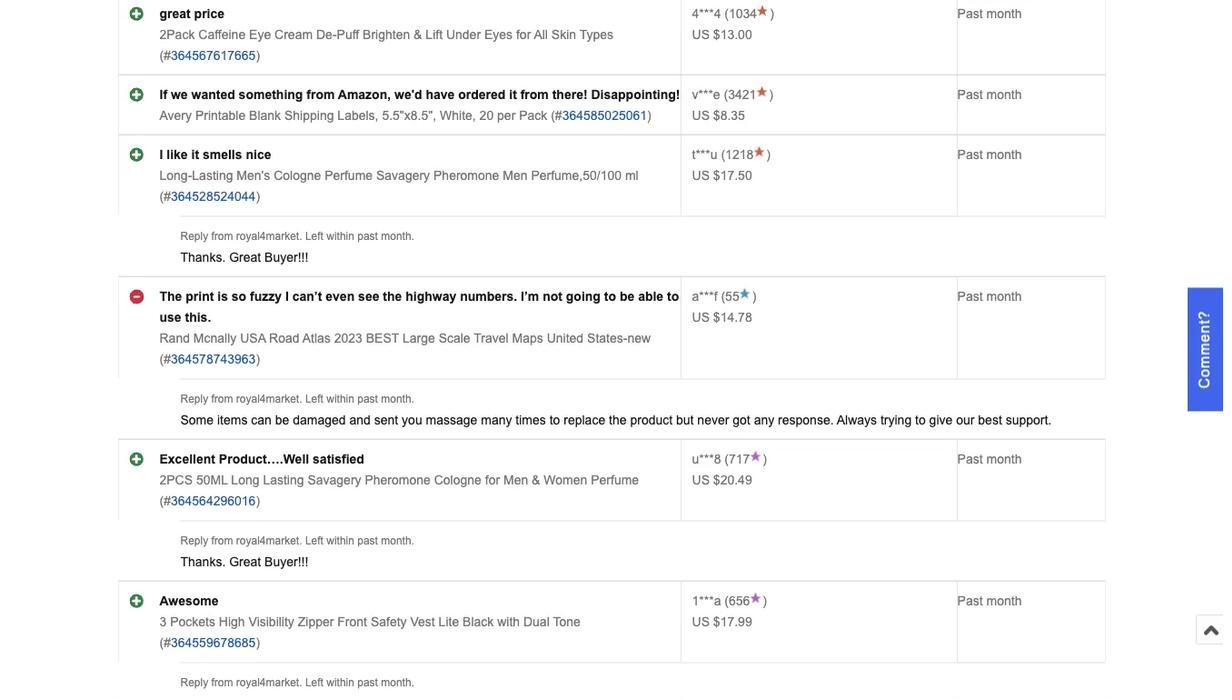 Task type: locate. For each thing, give the bounding box(es) containing it.
royal4market for fourth left within past month. element from the bottom
[[236, 230, 299, 242]]

thanks. up print
[[180, 250, 226, 264]]

( 717
[[721, 452, 750, 466]]

1 horizontal spatial perfume
[[591, 473, 639, 487]]

month. inside the reply from royal4market . left within past month. some items can be damaged and sent you massage many times to replace the product but never got any response. always trying to give our best support.
[[381, 393, 415, 405]]

&
[[414, 27, 422, 41], [532, 473, 540, 487]]

be inside the reply from royal4market . left within past month. some items can be damaged and sent you massage many times to replace the product but never got any response. always trying to give our best support.
[[275, 413, 289, 427]]

1 vertical spatial thanks. great buyer!!! element
[[180, 555, 308, 569]]

2 reply from royal4market . left within past month. thanks. great buyer!!! from the top
[[180, 535, 415, 569]]

pheromone down white,
[[434, 168, 499, 182]]

cologne down the massage
[[434, 473, 482, 487]]

past for second left within past month. element from the top
[[357, 393, 378, 405]]

men inside long-lasting men's cologne perfume savagery pheromone men perfume,50/100 ml (#
[[503, 168, 528, 182]]

nice
[[246, 147, 271, 161]]

3 past month from the top
[[958, 147, 1022, 161]]

from up the shipping at top left
[[307, 87, 335, 101]]

feedback replied by seller royal4market. element up items
[[180, 393, 299, 405]]

some items can be damaged and sent you massage many times to replace the product but never got any response. always trying to give our best support. element
[[180, 413, 1052, 427]]

2 left from the top
[[305, 393, 324, 405]]

can't
[[292, 289, 322, 303]]

reply for fourth left within past month. element from the bottom
[[180, 230, 208, 242]]

4 past month from the top
[[958, 289, 1022, 303]]

the right 'see'
[[383, 289, 402, 303]]

. for second left within past month. element from the top
[[299, 393, 302, 405]]

0 horizontal spatial savagery
[[308, 473, 361, 487]]

past for 3421
[[958, 87, 983, 101]]

feedback left by buyer. element up "us $8.35"
[[692, 87, 721, 101]]

( right a***f
[[721, 289, 726, 303]]

feedback left by buyer. element containing 1***a
[[692, 594, 721, 608]]

( right t***u
[[721, 147, 726, 161]]

3 feedback left by buyer. element from the top
[[692, 147, 718, 161]]

month for ( 3421
[[987, 87, 1022, 101]]

us $14.78
[[692, 310, 752, 324]]

feedback left by buyer. element for ( 656
[[692, 594, 721, 608]]

. up zipper
[[299, 535, 302, 547]]

month for ( 656
[[987, 594, 1022, 608]]

2 reply from the top
[[180, 393, 208, 405]]

tone
[[553, 615, 581, 629]]

royal4market inside the reply from royal4market . left within past month. some items can be damaged and sent you massage many times to replace the product but never got any response. always trying to give our best support.
[[236, 393, 299, 405]]

always
[[837, 413, 877, 427]]

and
[[350, 413, 371, 427]]

& left 'lift'
[[414, 27, 422, 41]]

past month element for 1218
[[958, 147, 1022, 161]]

savagery inside 2pcs 50ml long lasting savagery pheromone cologne for men & women perfume (#
[[308, 473, 361, 487]]

lite
[[439, 615, 459, 629]]

1 thanks. great buyer!!! element from the top
[[180, 250, 308, 264]]

past down long-lasting men's cologne perfume savagery pheromone men perfume,50/100 ml (#
[[357, 230, 378, 242]]

lasting down product….well
[[263, 473, 304, 487]]

it up the per on the left top of the page
[[509, 87, 517, 101]]

pheromone
[[434, 168, 499, 182], [365, 473, 431, 487]]

past for 656
[[958, 594, 983, 608]]

perfume
[[325, 168, 373, 182], [591, 473, 639, 487]]

1 vertical spatial for
[[485, 473, 500, 487]]

men inside 2pcs 50ml long lasting savagery pheromone cologne for men & women perfume (#
[[504, 473, 528, 487]]

thanks. great buyer!!! element up high
[[180, 555, 308, 569]]

thanks. great buyer!!! element for third left within past month. element from the top of the page
[[180, 555, 308, 569]]

past month element for 717
[[958, 452, 1022, 466]]

3 past month element from the top
[[958, 147, 1022, 161]]

blank
[[249, 108, 281, 122]]

feedback left by buyer. element up us $17.50
[[692, 147, 718, 161]]

royal4market up the can
[[236, 393, 299, 405]]

1 vertical spatial great
[[229, 555, 261, 569]]

feedback left by buyer. element
[[692, 6, 721, 20], [692, 87, 721, 101], [692, 147, 718, 161], [692, 289, 718, 303], [692, 452, 721, 466], [692, 594, 721, 608]]

men left women
[[504, 473, 528, 487]]

the print is so fuzzy i can't even see the highway numbers.  i'm not going to be able to use this.
[[160, 289, 679, 324]]

past month for ( 1034
[[958, 6, 1022, 20]]

lasting
[[192, 168, 233, 182], [263, 473, 304, 487]]

6 past month element from the top
[[958, 594, 1022, 608]]

left for second left within past month. element from the top
[[305, 393, 324, 405]]

1034
[[729, 6, 757, 20]]

2 . from the top
[[299, 393, 302, 405]]

2 great from the top
[[229, 555, 261, 569]]

great price element
[[160, 6, 225, 20]]

$8.35
[[714, 108, 745, 122]]

3 left within past month. element from the top
[[305, 535, 415, 547]]

. for fourth left within past month. element from the bottom
[[299, 230, 302, 242]]

left for third left within past month. element from the top of the page
[[305, 535, 324, 547]]

lasting up 364528524044 link
[[192, 168, 233, 182]]

0 horizontal spatial for
[[485, 473, 500, 487]]

rand
[[160, 331, 190, 345]]

1 vertical spatial thanks.
[[180, 555, 226, 569]]

5 past month from the top
[[958, 452, 1022, 466]]

3 us from the top
[[692, 168, 710, 182]]

0 vertical spatial savagery
[[376, 168, 430, 182]]

feedback left by buyer. element up 'us $20.49'
[[692, 452, 721, 466]]

2 feedback replied by seller royal4market. element from the top
[[180, 393, 299, 405]]

to right the times
[[550, 413, 560, 427]]

1 past month from the top
[[958, 6, 1022, 20]]

4 within from the top
[[327, 676, 354, 689]]

3 left from the top
[[305, 535, 324, 547]]

1 us from the top
[[692, 27, 710, 41]]

be left "able"
[[620, 289, 635, 303]]

us down 4***4
[[692, 27, 710, 41]]

i left like
[[160, 147, 163, 161]]

0 horizontal spatial the
[[383, 289, 402, 303]]

& inside 2pcs 50ml long lasting savagery pheromone cologne for men & women perfume (#
[[532, 473, 540, 487]]

0 vertical spatial it
[[509, 87, 517, 101]]

perfume right women
[[591, 473, 639, 487]]

) down eye
[[256, 48, 260, 62]]

past month element for 55
[[958, 289, 1022, 303]]

feedback replied by seller royal4market. element down 364528524044 )
[[180, 230, 299, 242]]

6 us from the top
[[692, 615, 710, 629]]

2 royal4market from the top
[[236, 393, 299, 405]]

0 horizontal spatial i
[[160, 147, 163, 161]]

3 month from the top
[[987, 147, 1022, 161]]

left up "damaged"
[[305, 393, 324, 405]]

pockets
[[170, 615, 215, 629]]

1 vertical spatial buyer!!!
[[265, 555, 308, 569]]

savagery inside long-lasting men's cologne perfume savagery pheromone men perfume,50/100 ml (#
[[376, 168, 430, 182]]

) right 3421
[[769, 87, 774, 101]]

( right 1***a
[[725, 594, 729, 608]]

all
[[534, 27, 548, 41]]

highway
[[406, 289, 457, 303]]

1 horizontal spatial pheromone
[[434, 168, 499, 182]]

0 horizontal spatial perfume
[[325, 168, 373, 182]]

buyer!!! up fuzzy
[[265, 250, 308, 264]]

(# inside long-lasting men's cologne perfume savagery pheromone men perfume,50/100 ml (#
[[160, 189, 171, 203]]

labels,
[[338, 108, 379, 122]]

2 past from the top
[[958, 87, 983, 101]]

4 feedback left by buyer. element from the top
[[692, 289, 718, 303]]

reply inside the reply from royal4market . left within past month. some items can be damaged and sent you massage many times to replace the product but never got any response. always trying to give our best support.
[[180, 393, 208, 405]]

3 royal4market from the top
[[236, 535, 299, 547]]

(# down 'rand'
[[160, 352, 171, 366]]

4 month from the top
[[987, 289, 1022, 303]]

364585025061 link
[[562, 108, 647, 122]]

4 month. from the top
[[381, 676, 415, 689]]

2pack
[[160, 27, 195, 41]]

0 vertical spatial thanks.
[[180, 250, 226, 264]]

great
[[160, 6, 191, 20]]

3
[[160, 615, 167, 629]]

0 vertical spatial perfume
[[325, 168, 373, 182]]

avery
[[160, 108, 192, 122]]

left down zipper
[[305, 676, 324, 689]]

1 horizontal spatial cologne
[[434, 473, 482, 487]]

it inside if we wanted something from amazon, we'd have ordered it from there!  disappointing! avery printable blank shipping labels, 5.5"x8.5", white, 20 per pack (# 364585025061 )
[[509, 87, 517, 101]]

1 horizontal spatial be
[[620, 289, 635, 303]]

5 past month element from the top
[[958, 452, 1022, 466]]

de-
[[316, 27, 337, 41]]

under
[[446, 27, 481, 41]]

0 vertical spatial reply from royal4market . left within past month. thanks. great buyer!!!
[[180, 230, 415, 264]]

not
[[543, 289, 563, 303]]

1 vertical spatial lasting
[[263, 473, 304, 487]]

pack
[[519, 108, 548, 122]]

great
[[229, 250, 261, 264], [229, 555, 261, 569]]

reply down '364559678685' link
[[180, 676, 208, 689]]

2 men from the top
[[504, 473, 528, 487]]

reply from royal4market . left within past month. thanks. great buyer!!! up zipper
[[180, 535, 415, 569]]

(# inside the 2pack caffeine eye cream de-puff brighten & lift under eyes for all skin types (#
[[160, 48, 171, 62]]

within up even
[[327, 230, 354, 242]]

the right the replace
[[609, 413, 627, 427]]

thanks. great buyer!!! element
[[180, 250, 308, 264], [180, 555, 308, 569]]

within down 2pcs 50ml long lasting savagery pheromone cologne for men & women perfume (#
[[327, 535, 354, 547]]

our
[[957, 413, 975, 427]]

3 past from the top
[[958, 147, 983, 161]]

(# inside 3 pockets high visibility zipper front safety vest lite black with dual tone (#
[[160, 635, 171, 650]]

usa
[[240, 331, 266, 345]]

left within past month. element
[[305, 230, 415, 242], [305, 393, 415, 405], [305, 535, 415, 547], [305, 676, 415, 689]]

feedback replied by seller royal4market. element for some items can be damaged and sent you massage many times to replace the product but never got any response. always trying to give our best support. element
[[180, 393, 299, 405]]

past month element for 3421
[[958, 87, 1022, 101]]

0 horizontal spatial lasting
[[192, 168, 233, 182]]

0 horizontal spatial &
[[414, 27, 422, 41]]

1 past from the top
[[357, 230, 378, 242]]

the
[[160, 289, 182, 303]]

1 vertical spatial it
[[191, 147, 199, 161]]

past for 55
[[958, 289, 983, 303]]

left within past month. element up and
[[305, 393, 415, 405]]

us $8.35
[[692, 108, 745, 122]]

6 feedback left by buyer. element from the top
[[692, 594, 721, 608]]

2 buyer!!! from the top
[[265, 555, 308, 569]]

great up so at top
[[229, 250, 261, 264]]

1 horizontal spatial i
[[285, 289, 289, 303]]

feedback left by buyer. element containing v***e
[[692, 87, 721, 101]]

2 thanks. great buyer!!! element from the top
[[180, 555, 308, 569]]

atlas
[[302, 331, 331, 345]]

( right u***8
[[725, 452, 729, 466]]

feedback replied by seller royal4market. element down 364559678685 )
[[180, 676, 299, 689]]

royal4market down long
[[236, 535, 299, 547]]

within down 3 pockets high visibility zipper front safety vest lite black with dual tone (#
[[327, 676, 354, 689]]

0 vertical spatial for
[[516, 27, 531, 41]]

1 horizontal spatial savagery
[[376, 168, 430, 182]]

times
[[516, 413, 546, 427]]

3 . from the top
[[299, 535, 302, 547]]

feedback left by buyer. element containing a***f
[[692, 289, 718, 303]]

travel
[[474, 331, 509, 345]]

lasting inside 2pcs 50ml long lasting savagery pheromone cologne for men & women perfume (#
[[263, 473, 304, 487]]

1 reply from royal4market . left within past month. thanks. great buyer!!! from the top
[[180, 230, 415, 264]]

1 vertical spatial be
[[275, 413, 289, 427]]

6 past from the top
[[958, 594, 983, 608]]

( right 4***4
[[725, 6, 729, 20]]

1 horizontal spatial the
[[609, 413, 627, 427]]

satisfied
[[313, 452, 364, 466]]

buyer!!! for thanks. great buyer!!! element for third left within past month. element from the top of the page
[[265, 555, 308, 569]]

past for 717
[[958, 452, 983, 466]]

1 horizontal spatial it
[[509, 87, 517, 101]]

20
[[480, 108, 494, 122]]

) right 656
[[763, 594, 767, 608]]

like
[[167, 147, 188, 161]]

past down 3 pockets high visibility zipper front safety vest lite black with dual tone (#
[[357, 676, 378, 689]]

364528524044 )
[[171, 189, 260, 203]]

month. for second left within past month. element from the top
[[381, 393, 415, 405]]

feedback left by buyer. element containing u***8
[[692, 452, 721, 466]]

to
[[604, 289, 616, 303], [667, 289, 679, 303], [550, 413, 560, 427], [916, 413, 926, 427]]

i
[[160, 147, 163, 161], [285, 289, 289, 303]]

for down the many
[[485, 473, 500, 487]]

1 vertical spatial i
[[285, 289, 289, 303]]

past
[[357, 230, 378, 242], [357, 393, 378, 405], [357, 535, 378, 547], [357, 676, 378, 689]]

. inside the reply from royal4market . left within past month. some items can be damaged and sent you massage many times to replace the product but never got any response. always trying to give our best support.
[[299, 393, 302, 405]]

reply from royal4market . left within past month.
[[180, 676, 415, 689]]

feedback replied by seller royal4market. element for thanks. great buyer!!! element for third left within past month. element from the top of the page
[[180, 535, 299, 547]]

1 reply from the top
[[180, 230, 208, 242]]

past up and
[[357, 393, 378, 405]]

4 past from the top
[[958, 289, 983, 303]]

1 buyer!!! from the top
[[265, 250, 308, 264]]

past month element for 656
[[958, 594, 1022, 608]]

2 within from the top
[[327, 393, 354, 405]]

feedback left by buyer. element for ( 55
[[692, 289, 718, 303]]

great up high
[[229, 555, 261, 569]]

1 feedback replied by seller royal4market. element from the top
[[180, 230, 299, 242]]

feedback left by buyer. element up us $14.78
[[692, 289, 718, 303]]

men down the per on the left top of the page
[[503, 168, 528, 182]]

thanks. great buyer!!! element up so at top
[[180, 250, 308, 264]]

amazon,
[[338, 87, 391, 101]]

savagery down "satisfied"
[[308, 473, 361, 487]]

2 month from the top
[[987, 87, 1022, 101]]

month
[[987, 6, 1022, 20], [987, 87, 1022, 101], [987, 147, 1022, 161], [987, 289, 1022, 303], [987, 452, 1022, 466], [987, 594, 1022, 608]]

left
[[305, 230, 324, 242], [305, 393, 324, 405], [305, 535, 324, 547], [305, 676, 324, 689]]

buyer!!! up visibility
[[265, 555, 308, 569]]

it right like
[[191, 147, 199, 161]]

5 us from the top
[[692, 473, 710, 487]]

price
[[194, 6, 225, 20]]

1 vertical spatial men
[[504, 473, 528, 487]]

1 vertical spatial &
[[532, 473, 540, 487]]

. for third left within past month. element from the top of the page
[[299, 535, 302, 547]]

0 vertical spatial pheromone
[[434, 168, 499, 182]]

0 vertical spatial &
[[414, 27, 422, 41]]

mcnally
[[194, 331, 237, 345]]

4 past month element from the top
[[958, 289, 1022, 303]]

us down a***f
[[692, 310, 710, 324]]

1 vertical spatial savagery
[[308, 473, 361, 487]]

2 past month from the top
[[958, 87, 1022, 101]]

reply from royal4market . left within past month. thanks. great buyer!!! for third left within past month. element from the top of the page
[[180, 535, 415, 569]]

5 feedback left by buyer. element from the top
[[692, 452, 721, 466]]

2 feedback left by buyer. element from the top
[[692, 87, 721, 101]]

. up can't
[[299, 230, 302, 242]]

1 left from the top
[[305, 230, 324, 242]]

reply from royal4market . left within past month. thanks. great buyer!!! up can't
[[180, 230, 415, 264]]

perfume inside long-lasting men's cologne perfume savagery pheromone men perfume,50/100 ml (#
[[325, 168, 373, 182]]

1 vertical spatial pheromone
[[365, 473, 431, 487]]

i inside "the print is so fuzzy i can't even see the highway numbers.  i'm not going to be able to use this."
[[285, 289, 289, 303]]

for inside the 2pack caffeine eye cream de-puff brighten & lift under eyes for all skin types (#
[[516, 27, 531, 41]]

smells
[[203, 147, 242, 161]]

1 vertical spatial reply from royal4market . left within past month. thanks. great buyer!!!
[[180, 535, 415, 569]]

3 reply from the top
[[180, 535, 208, 547]]

1 men from the top
[[503, 168, 528, 182]]

there!
[[552, 87, 588, 101]]

rand mcnally usa road atlas 2023 best large scale travel maps united states-new (#
[[160, 331, 651, 366]]

1 month from the top
[[987, 6, 1022, 20]]

1 . from the top
[[299, 230, 302, 242]]

0 vertical spatial lasting
[[192, 168, 233, 182]]

us $13.00
[[692, 27, 752, 41]]

2pcs 50ml long lasting savagery pheromone cologne for men & women perfume (#
[[160, 473, 639, 508]]

0 vertical spatial buyer!!!
[[265, 250, 308, 264]]

$17.50
[[714, 168, 752, 182]]

past month element
[[958, 6, 1022, 20], [958, 87, 1022, 101], [958, 147, 1022, 161], [958, 289, 1022, 303], [958, 452, 1022, 466], [958, 594, 1022, 608]]

0 vertical spatial men
[[503, 168, 528, 182]]

1 royal4market from the top
[[236, 230, 299, 242]]

(# inside if we wanted something from amazon, we'd have ordered it from there!  disappointing! avery printable blank shipping labels, 5.5"x8.5", white, 20 per pack (# 364585025061 )
[[551, 108, 562, 122]]

1 month. from the top
[[381, 230, 415, 242]]

buyer!!!
[[265, 250, 308, 264], [265, 555, 308, 569]]

us down v***e
[[692, 108, 710, 122]]

& left women
[[532, 473, 540, 487]]

past for third left within past month. element from the top of the page
[[357, 535, 378, 547]]

0 horizontal spatial be
[[275, 413, 289, 427]]

within
[[327, 230, 354, 242], [327, 393, 354, 405], [327, 535, 354, 547], [327, 676, 354, 689]]

1 past month element from the top
[[958, 6, 1022, 20]]

i like it smells nice element
[[160, 147, 271, 161]]

0 horizontal spatial pheromone
[[365, 473, 431, 487]]

6 month from the top
[[987, 594, 1022, 608]]

visibility
[[249, 615, 294, 629]]

1 vertical spatial cologne
[[434, 473, 482, 487]]

feedback replied by seller royal4market. element down 364564296016 )
[[180, 535, 299, 547]]

0 horizontal spatial cologne
[[274, 168, 321, 182]]

us
[[692, 27, 710, 41], [692, 108, 710, 122], [692, 168, 710, 182], [692, 310, 710, 324], [692, 473, 710, 487], [692, 615, 710, 629]]

) down long
[[256, 494, 260, 508]]

6 past month from the top
[[958, 594, 1022, 608]]

1 feedback left by buyer. element from the top
[[692, 6, 721, 20]]

past down 2pcs 50ml long lasting savagery pheromone cologne for men & women perfume (#
[[357, 535, 378, 547]]

feedback left by buyer. element up us $13.00
[[692, 6, 721, 20]]

month. up sent
[[381, 393, 415, 405]]

month. down 2pcs 50ml long lasting savagery pheromone cologne for men & women perfume (#
[[381, 535, 415, 547]]

1 horizontal spatial lasting
[[263, 473, 304, 487]]

1 horizontal spatial for
[[516, 27, 531, 41]]

skin
[[552, 27, 576, 41]]

if
[[160, 87, 167, 101]]

left within past month. element down 2pcs 50ml long lasting savagery pheromone cologne for men & women perfume (#
[[305, 535, 415, 547]]

road
[[269, 331, 300, 345]]

2 thanks. from the top
[[180, 555, 226, 569]]

3 month. from the top
[[381, 535, 415, 547]]

left within past month. element up 'see'
[[305, 230, 415, 242]]

be
[[620, 289, 635, 303], [275, 413, 289, 427]]

feedback replied by seller royal4market. element
[[180, 230, 299, 242], [180, 393, 299, 405], [180, 535, 299, 547], [180, 676, 299, 689]]

from down 364559678685 )
[[211, 676, 233, 689]]

past month for ( 3421
[[958, 87, 1022, 101]]

2023
[[334, 331, 363, 345]]

cologne right men's
[[274, 168, 321, 182]]

0 vertical spatial be
[[620, 289, 635, 303]]

within up and
[[327, 393, 354, 405]]

from up pack
[[521, 87, 549, 101]]

. up "damaged"
[[299, 393, 302, 405]]

the
[[383, 289, 402, 303], [609, 413, 627, 427]]

1 vertical spatial the
[[609, 413, 627, 427]]

) down men's
[[256, 189, 260, 203]]

0 vertical spatial the
[[383, 289, 402, 303]]

4 past from the top
[[357, 676, 378, 689]]

0 vertical spatial cologne
[[274, 168, 321, 182]]

support.
[[1006, 413, 1052, 427]]

us for us $17.50
[[692, 168, 710, 182]]

reply down 364528524044 link
[[180, 230, 208, 242]]

feedback left by buyer. element containing t***u
[[692, 147, 718, 161]]

women
[[544, 473, 588, 487]]

0 vertical spatial thanks. great buyer!!! element
[[180, 250, 308, 264]]

pheromone down sent
[[365, 473, 431, 487]]

reply down 364564296016 "link"
[[180, 535, 208, 547]]

to left the give
[[916, 413, 926, 427]]

us down u***8
[[692, 473, 710, 487]]

from down 364528524044 )
[[211, 230, 233, 242]]

4 left within past month. element from the top
[[305, 676, 415, 689]]

savagery down 5.5"x8.5",
[[376, 168, 430, 182]]

4 us from the top
[[692, 310, 710, 324]]

1 horizontal spatial &
[[532, 473, 540, 487]]

) down disappointing!
[[647, 108, 652, 122]]

feedback left by buyer. element containing 4***4
[[692, 6, 721, 20]]

0 vertical spatial great
[[229, 250, 261, 264]]

(# down 2pack in the top left of the page
[[160, 48, 171, 62]]

5 month from the top
[[987, 452, 1022, 466]]

for left "all"
[[516, 27, 531, 41]]

(# down long-
[[160, 189, 171, 203]]

3 feedback replied by seller royal4market. element from the top
[[180, 535, 299, 547]]

4 left from the top
[[305, 676, 324, 689]]

be right the can
[[275, 413, 289, 427]]

month. down 3 pockets high visibility zipper front safety vest lite black with dual tone (#
[[381, 676, 415, 689]]

left up zipper
[[305, 535, 324, 547]]

wanted
[[191, 87, 235, 101]]

past inside the reply from royal4market . left within past month. some items can be damaged and sent you massage many times to replace the product but never got any response. always trying to give our best support.
[[357, 393, 378, 405]]

2 past month element from the top
[[958, 87, 1022, 101]]

1 past from the top
[[958, 6, 983, 20]]

royal4market up fuzzy
[[236, 230, 299, 242]]

1 thanks. from the top
[[180, 250, 226, 264]]

(# right pack
[[551, 108, 562, 122]]

1 vertical spatial perfume
[[591, 473, 639, 487]]

month. down long-lasting men's cologne perfume savagery pheromone men perfume,50/100 ml (#
[[381, 230, 415, 242]]

1 within from the top
[[327, 230, 354, 242]]

(# inside rand mcnally usa road atlas 2023 best large scale travel maps united states-new (#
[[160, 352, 171, 366]]

2 past from the top
[[357, 393, 378, 405]]

( right v***e
[[724, 87, 728, 101]]

3 past from the top
[[357, 535, 378, 547]]

reply up some
[[180, 393, 208, 405]]

left for fourth left within past month. element from the bottom
[[305, 230, 324, 242]]

2 month. from the top
[[381, 393, 415, 405]]

5 past from the top
[[958, 452, 983, 466]]

reply from royal4market . left within past month. thanks. great buyer!!!
[[180, 230, 415, 264], [180, 535, 415, 569]]

2 us from the top
[[692, 108, 710, 122]]

left inside the reply from royal4market . left within past month. some items can be damaged and sent you massage many times to replace the product but never got any response. always trying to give our best support.
[[305, 393, 324, 405]]

(#
[[160, 48, 171, 62], [551, 108, 562, 122], [160, 189, 171, 203], [160, 352, 171, 366], [160, 494, 171, 508], [160, 635, 171, 650]]



Task type: vqa. For each thing, say whether or not it's contained in the screenshot.
Specified
no



Task type: describe. For each thing, give the bounding box(es) containing it.
reply from royal4market . left within past month. thanks. great buyer!!! for fourth left within past month. element from the bottom
[[180, 230, 415, 264]]

best
[[366, 331, 399, 345]]

feedback left by buyer. element for ( 3421
[[692, 87, 721, 101]]

4 . from the top
[[299, 676, 302, 689]]

pheromone inside long-lasting men's cologne perfume savagery pheromone men perfume,50/100 ml (#
[[434, 168, 499, 182]]

states-
[[587, 331, 628, 345]]

printable
[[195, 108, 246, 122]]

us for us $20.49
[[692, 473, 710, 487]]

within inside the reply from royal4market . left within past month. some items can be damaged and sent you massage many times to replace the product but never got any response. always trying to give our best support.
[[327, 393, 354, 405]]

v***e
[[692, 87, 721, 101]]

we'd
[[395, 87, 422, 101]]

1 left within past month. element from the top
[[305, 230, 415, 242]]

lift
[[426, 27, 443, 41]]

thanks. for fourth left within past month. element from the bottom's thanks. great buyer!!! element
[[180, 250, 226, 264]]

$17.99
[[714, 615, 752, 629]]

thanks. for thanks. great buyer!!! element for third left within past month. element from the top of the page
[[180, 555, 226, 569]]

going
[[566, 289, 601, 303]]

a***f
[[692, 289, 718, 303]]

scale
[[439, 331, 471, 345]]

use
[[160, 310, 181, 324]]

364578743963
[[171, 352, 256, 366]]

can
[[251, 413, 272, 427]]

reply for second left within past month. element from the top
[[180, 393, 208, 405]]

4 feedback replied by seller royal4market. element from the top
[[180, 676, 299, 689]]

the print is so fuzzy i can't even see the highway numbers.  i'm not going to be able to use this. element
[[160, 289, 679, 324]]

brighten
[[363, 27, 410, 41]]

past month for ( 717
[[958, 452, 1022, 466]]

$20.49
[[714, 473, 752, 487]]

vest
[[410, 615, 435, 629]]

perfume,50/100
[[531, 168, 622, 182]]

364564296016 link
[[171, 494, 256, 508]]

( for 656
[[725, 594, 729, 608]]

any
[[754, 413, 775, 427]]

( 55
[[718, 289, 740, 303]]

product
[[630, 413, 673, 427]]

massage
[[426, 413, 478, 427]]

1 great from the top
[[229, 250, 261, 264]]

( 656
[[721, 594, 750, 608]]

364528524044
[[171, 189, 256, 203]]

us for us $13.00
[[692, 27, 710, 41]]

3 pockets high visibility zipper front safety vest lite black with dual tone (#
[[160, 615, 581, 650]]

disappointing!
[[591, 87, 680, 101]]

) right the 55
[[752, 289, 757, 303]]

be inside "the print is so fuzzy i can't even see the highway numbers.  i'm not going to be able to use this."
[[620, 289, 635, 303]]

( for 1218
[[721, 147, 726, 161]]

55
[[726, 289, 740, 303]]

shipping
[[285, 108, 334, 122]]

4 reply from the top
[[180, 676, 208, 689]]

364559678685 )
[[171, 635, 260, 650]]

you
[[402, 413, 422, 427]]

large
[[403, 331, 435, 345]]

long-
[[160, 168, 192, 182]]

0 horizontal spatial it
[[191, 147, 199, 161]]

to right "able"
[[667, 289, 679, 303]]

if we wanted something from amazon, we'd have ordered it from there!  disappointing! element
[[160, 87, 680, 101]]

pheromone inside 2pcs 50ml long lasting savagery pheromone cologne for men & women perfume (#
[[365, 473, 431, 487]]

ml
[[625, 168, 639, 182]]

feedback left by buyer. element for ( 717
[[692, 452, 721, 466]]

1***a
[[692, 594, 721, 608]]

( 3421
[[721, 87, 757, 101]]

thanks. great buyer!!! element for fourth left within past month. element from the bottom
[[180, 250, 308, 264]]

364559678685 link
[[171, 635, 256, 650]]

past for 1218
[[958, 147, 983, 161]]

past for fourth left within past month. element from the bottom
[[357, 230, 378, 242]]

buyer!!! for fourth left within past month. element from the bottom's thanks. great buyer!!! element
[[265, 250, 308, 264]]

is
[[218, 289, 228, 303]]

364585025061
[[562, 108, 647, 122]]

product….well
[[219, 452, 309, 466]]

comment?
[[1197, 310, 1213, 389]]

2 left within past month. element from the top
[[305, 393, 415, 405]]

maps
[[512, 331, 543, 345]]

feedback left by buyer. element for ( 1218
[[692, 147, 718, 161]]

4 royal4market from the top
[[236, 676, 299, 689]]

5.5"x8.5",
[[382, 108, 437, 122]]

excellent product….well satisfied element
[[160, 452, 364, 466]]

( for 1034
[[725, 6, 729, 20]]

royal4market for second left within past month. element from the top
[[236, 393, 299, 405]]

from down 364564296016 )
[[211, 535, 233, 547]]

4***4
[[692, 6, 721, 20]]

feedback replied by seller royal4market. element for fourth left within past month. element from the bottom's thanks. great buyer!!! element
[[180, 230, 299, 242]]

) down usa
[[256, 352, 260, 366]]

us for us $14.78
[[692, 310, 710, 324]]

new
[[628, 331, 651, 345]]

feedback left by buyer. element for ( 1034
[[692, 6, 721, 20]]

3 within from the top
[[327, 535, 354, 547]]

( 1034
[[721, 6, 757, 20]]

364564296016 )
[[171, 494, 260, 508]]

0 vertical spatial i
[[160, 147, 163, 161]]

& inside the 2pack caffeine eye cream de-puff brighten & lift under eyes for all skin types (#
[[414, 27, 422, 41]]

united
[[547, 331, 584, 345]]

month for ( 1218
[[987, 147, 1022, 161]]

( 1218
[[718, 147, 754, 161]]

dual
[[524, 615, 550, 629]]

3421
[[728, 87, 757, 101]]

see
[[358, 289, 380, 303]]

for inside 2pcs 50ml long lasting savagery pheromone cologne for men & women perfume (#
[[485, 473, 500, 487]]

the inside the reply from royal4market . left within past month. some items can be damaged and sent you massage many times to replace the product but never got any response. always trying to give our best support.
[[609, 413, 627, 427]]

something
[[239, 87, 303, 101]]

364564296016
[[171, 494, 256, 508]]

month for ( 717
[[987, 452, 1022, 466]]

month. for fourth left within past month. element from the bottom
[[381, 230, 415, 242]]

364578743963 )
[[171, 352, 260, 366]]

364528524044 link
[[171, 189, 256, 203]]

month for ( 1034
[[987, 6, 1022, 20]]

eyes
[[484, 27, 513, 41]]

cologne inside 2pcs 50ml long lasting savagery pheromone cologne for men & women perfume (#
[[434, 473, 482, 487]]

from inside the reply from royal4market . left within past month. some items can be damaged and sent you massage many times to replace the product but never got any response. always trying to give our best support.
[[211, 393, 233, 405]]

us for us $8.35
[[692, 108, 710, 122]]

month. for third left within past month. element from the top of the page
[[381, 535, 415, 547]]

( for 717
[[725, 452, 729, 466]]

reply from royal4market . left within past month. some items can be damaged and sent you massage many times to replace the product but never got any response. always trying to give our best support.
[[180, 393, 1052, 427]]

best
[[978, 413, 1003, 427]]

) right the "717"
[[763, 452, 767, 466]]

$14.78
[[714, 310, 752, 324]]

reply for third left within past month. element from the top of the page
[[180, 535, 208, 547]]

so
[[232, 289, 247, 303]]

month for ( 55
[[987, 289, 1022, 303]]

us for us $17.99
[[692, 615, 710, 629]]

numbers.
[[460, 289, 517, 303]]

if we wanted something from amazon, we'd have ordered it from there!  disappointing! avery printable blank shipping labels, 5.5"x8.5", white, 20 per pack (# 364585025061 )
[[160, 87, 680, 122]]

(# inside 2pcs 50ml long lasting savagery pheromone cologne for men & women perfume (#
[[160, 494, 171, 508]]

response.
[[778, 413, 834, 427]]

past month for ( 1218
[[958, 147, 1022, 161]]

) right the 1034
[[770, 6, 774, 20]]

past month for ( 55
[[958, 289, 1022, 303]]

safety
[[371, 615, 407, 629]]

high
[[219, 615, 245, 629]]

( for 55
[[721, 289, 726, 303]]

past for 1034
[[958, 6, 983, 20]]

white,
[[440, 108, 476, 122]]

front
[[338, 615, 367, 629]]

perfume inside 2pcs 50ml long lasting savagery pheromone cologne for men & women perfume (#
[[591, 473, 639, 487]]

364567617665
[[171, 48, 256, 62]]

trying
[[881, 413, 912, 427]]

2pcs
[[160, 473, 193, 487]]

able
[[638, 289, 664, 303]]

past month for ( 656
[[958, 594, 1022, 608]]

) inside if we wanted something from amazon, we'd have ordered it from there!  disappointing! avery printable blank shipping labels, 5.5"x8.5", white, 20 per pack (# 364585025061 )
[[647, 108, 652, 122]]

50ml
[[196, 473, 228, 487]]

ordered
[[458, 87, 506, 101]]

1218
[[726, 147, 754, 161]]

past month element for 1034
[[958, 6, 1022, 20]]

lasting inside long-lasting men's cologne perfume savagery pheromone men perfume,50/100 ml (#
[[192, 168, 233, 182]]

eye
[[249, 27, 271, 41]]

364559678685
[[171, 635, 256, 650]]

) down visibility
[[256, 635, 260, 650]]

awesome element
[[160, 594, 219, 608]]

( for 3421
[[724, 87, 728, 101]]

damaged
[[293, 413, 346, 427]]

t***u
[[692, 147, 718, 161]]

2pack caffeine eye cream de-puff brighten & lift under eyes for all skin types (#
[[160, 27, 614, 62]]

cologne inside long-lasting men's cologne perfume savagery pheromone men perfume,50/100 ml (#
[[274, 168, 321, 182]]

i like it smells nice
[[160, 147, 271, 161]]

the inside "the print is so fuzzy i can't even see the highway numbers.  i'm not going to be able to use this."
[[383, 289, 402, 303]]

royal4market for third left within past month. element from the top of the page
[[236, 535, 299, 547]]

) right the '1218'
[[767, 147, 771, 161]]

to right going
[[604, 289, 616, 303]]



